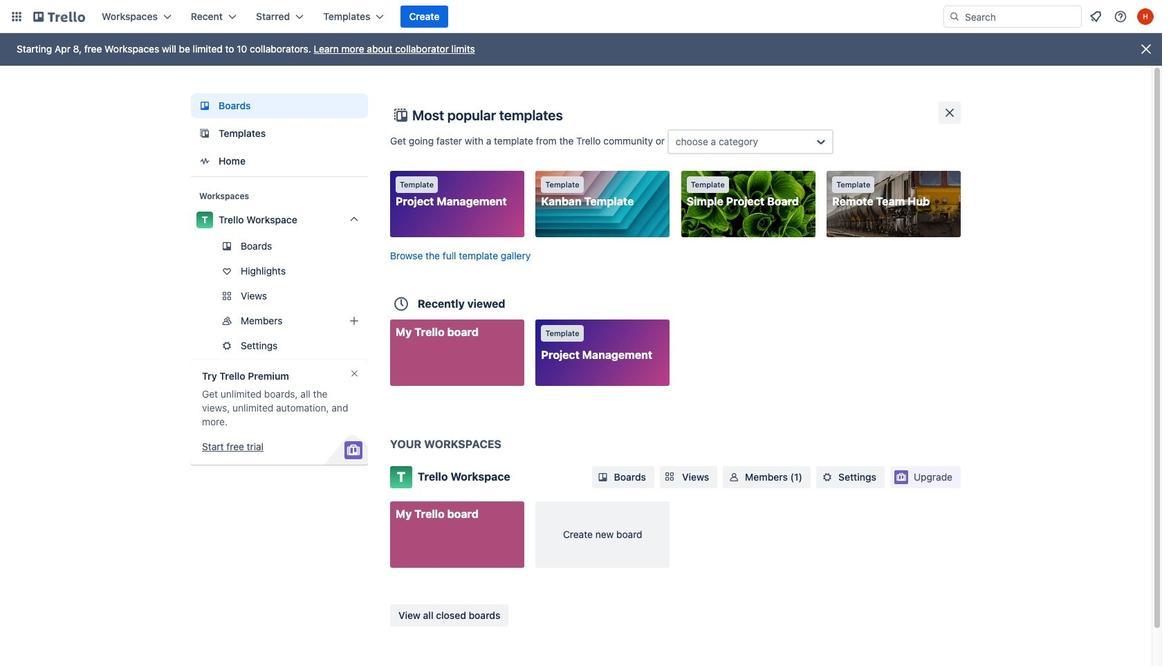 Task type: vqa. For each thing, say whether or not it's contained in the screenshot.
+ 1
no



Task type: locate. For each thing, give the bounding box(es) containing it.
back to home image
[[33, 6, 85, 28]]

1 horizontal spatial sm image
[[727, 470, 741, 484]]

0 horizontal spatial sm image
[[596, 470, 610, 484]]

howard (howard38800628) image
[[1137, 8, 1154, 25]]

sm image
[[596, 470, 610, 484], [727, 470, 741, 484], [821, 470, 834, 484]]

2 horizontal spatial sm image
[[821, 470, 834, 484]]

open information menu image
[[1114, 10, 1128, 24]]



Task type: describe. For each thing, give the bounding box(es) containing it.
primary element
[[0, 0, 1162, 33]]

1 sm image from the left
[[596, 470, 610, 484]]

template board image
[[196, 125, 213, 142]]

add image
[[346, 313, 363, 329]]

board image
[[196, 98, 213, 114]]

2 sm image from the left
[[727, 470, 741, 484]]

0 notifications image
[[1088, 8, 1104, 25]]

home image
[[196, 153, 213, 170]]

search image
[[949, 11, 960, 22]]

3 sm image from the left
[[821, 470, 834, 484]]

Search field
[[960, 7, 1081, 26]]



